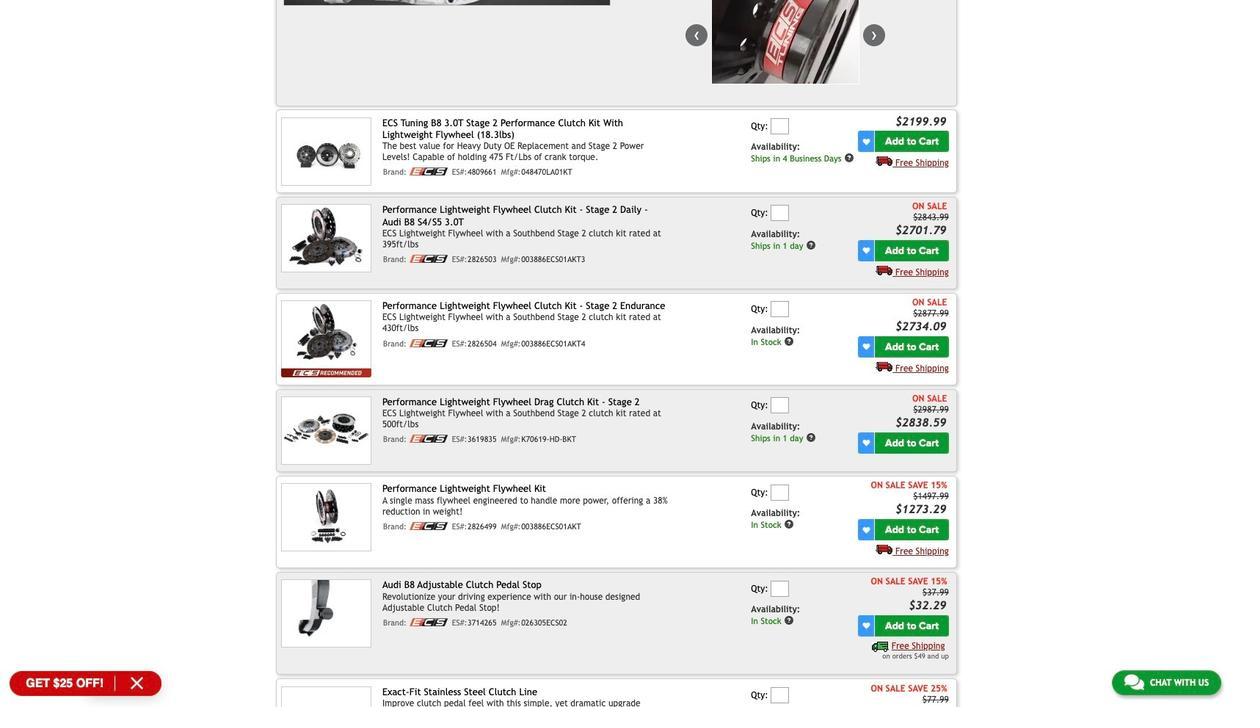 Task type: locate. For each thing, give the bounding box(es) containing it.
add to wish list image for question sign image related to es#2826499 - 003886ecs01akt -  performance lightweight flywheel kit - a single mass flywheel engineered to handle more power, offering a 38% reduction in weight! - ecs - audi image
[[863, 526, 871, 534]]

free shipping image for add to wish list icon associated with 2nd question sign icon from the bottom of the page
[[876, 361, 893, 371]]

1 vertical spatial free shipping image
[[876, 265, 893, 275]]

6 ecs - corporate logo image from the top
[[409, 618, 448, 626]]

5 ecs - corporate logo image from the top
[[409, 522, 448, 530]]

add to wish list image
[[863, 138, 871, 145], [863, 247, 871, 254], [863, 343, 871, 350], [863, 439, 871, 447], [863, 526, 871, 534]]

None text field
[[771, 118, 790, 134], [771, 301, 790, 317], [771, 581, 790, 597], [771, 687, 790, 703], [771, 118, 790, 134], [771, 301, 790, 317], [771, 581, 790, 597], [771, 687, 790, 703]]

ecs - corporate logo image
[[409, 168, 448, 176], [409, 255, 448, 263], [409, 339, 448, 347], [409, 435, 448, 443], [409, 522, 448, 530], [409, 618, 448, 626]]

ecs - corporate logo image for es#3619835 - k70619-hd-bkt - performance lightweight flywheel drag clutch kit - stage 2  - ecs lightweight flywheel with a southbend stage 2 clutch kit rated at 500ft/lbs - ecs - audi image
[[409, 435, 448, 443]]

free shipping image
[[876, 156, 893, 166], [876, 265, 893, 275], [876, 361, 893, 371]]

free shipping image for add to wish list image
[[872, 642, 889, 652]]

es#3200644 - 017626ecs01 -  exact-fit stainless steel clutch line - improve clutch pedal feel with this simple, yet dramatic upgrade - ecs - audi image
[[281, 686, 372, 707]]

ecs - corporate logo image for es#2826503 - 003886ecs01akt3 - performance lightweight flywheel clutch kit - stage 2 daily - audi b8 s4/s5 3.0t - ecs lightweight flywheel with a southbend stage 2 clutch kit rated at 395ft/lbs - ecs - audi image
[[409, 255, 448, 263]]

2 free shipping image from the top
[[876, 265, 893, 275]]

add to wish list image for es#2826503 - 003886ecs01akt3 - performance lightweight flywheel clutch kit - stage 2 daily - audi b8 s4/s5 3.0t - ecs lightweight flywheel with a southbend stage 2 clutch kit rated at 395ft/lbs - ecs - audi image's question sign image
[[863, 247, 871, 254]]

ecs - corporate logo image for es#4809661 - 048470la01kt - ecs tuning b8 3.0t stage 2 performance clutch kit with lightweight flywheel (18.3lbs) - the best value for heavy duty oe replacement and stage 2 power levels! capable of holding 475 ft/lbs of crank torque. - ecs - audi image
[[409, 168, 448, 176]]

2 question sign image from the top
[[784, 615, 795, 626]]

1 vertical spatial free shipping image
[[872, 642, 889, 652]]

question sign image
[[845, 153, 855, 163], [806, 240, 817, 250], [806, 432, 817, 443], [784, 519, 795, 529]]

0 vertical spatial free shipping image
[[876, 156, 893, 166]]

2 ecs - corporate logo image from the top
[[409, 255, 448, 263]]

es#2826499 - 003886ecs01akt -  performance lightweight flywheel kit - a single mass flywheel engineered to handle more power, offering a 38% reduction in weight! - ecs - audi image
[[281, 484, 372, 552]]

1 add to wish list image from the top
[[863, 138, 871, 145]]

None text field
[[771, 205, 790, 221], [771, 397, 790, 414], [771, 484, 790, 501], [771, 205, 790, 221], [771, 397, 790, 414], [771, 484, 790, 501]]

free shipping image for add to wish list icon for es#2826503 - 003886ecs01akt3 - performance lightweight flywheel clutch kit - stage 2 daily - audi b8 s4/s5 3.0t - ecs lightweight flywheel with a southbend stage 2 clutch kit rated at 395ft/lbs - ecs - audi image's question sign image
[[876, 265, 893, 275]]

free shipping image
[[876, 544, 893, 554], [872, 642, 889, 652]]

2 add to wish list image from the top
[[863, 247, 871, 254]]

4 add to wish list image from the top
[[863, 439, 871, 447]]

1 question sign image from the top
[[784, 336, 795, 346]]

question sign image
[[784, 336, 795, 346], [784, 615, 795, 626]]

add to wish list image
[[863, 622, 871, 630]]

1 vertical spatial question sign image
[[784, 615, 795, 626]]

5 add to wish list image from the top
[[863, 526, 871, 534]]

es#4809661 - 048470la01kt - ecs tuning b8 3.0t stage 2 performance clutch kit with lightweight flywheel (18.3lbs) - the best value for heavy duty oe replacement and stage 2 power levels! capable of holding 475 ft/lbs of crank torque. - ecs - audi image
[[281, 117, 372, 186]]

4 ecs - corporate logo image from the top
[[409, 435, 448, 443]]

2 vertical spatial free shipping image
[[876, 361, 893, 371]]

3 free shipping image from the top
[[876, 361, 893, 371]]

0 vertical spatial question sign image
[[784, 336, 795, 346]]

comments image
[[1125, 673, 1145, 691]]

question sign image for es#4809661 - 048470la01kt - ecs tuning b8 3.0t stage 2 performance clutch kit with lightweight flywheel (18.3lbs) - the best value for heavy duty oe replacement and stage 2 power levels! capable of holding 475 ft/lbs of crank torque. - ecs - audi image
[[845, 153, 855, 163]]

3 add to wish list image from the top
[[863, 343, 871, 350]]

1 ecs - corporate logo image from the top
[[409, 168, 448, 176]]

0 vertical spatial free shipping image
[[876, 544, 893, 554]]

question sign image for es#2826503 - 003886ecs01akt3 - performance lightweight flywheel clutch kit - stage 2 daily - audi b8 s4/s5 3.0t - ecs lightweight flywheel with a southbend stage 2 clutch kit rated at 395ft/lbs - ecs - audi image
[[806, 240, 817, 250]]



Task type: vqa. For each thing, say whether or not it's contained in the screenshot.
question sign image for ES#3714265 - 026305ECS02 - Audi B8 Adjustable Clutch Pedal Stop - Revolutionize your driving experience with our in-house designed Adjustable Clutch Pedal Stop! - ECS - Audi image
yes



Task type: describe. For each thing, give the bounding box(es) containing it.
free shipping image for add to wish list icon associated with question sign image related to es#2826499 - 003886ecs01akt -  performance lightweight flywheel kit - a single mass flywheel engineered to handle more power, offering a 38% reduction in weight! - ecs - audi image
[[876, 544, 893, 554]]

es#3714265 - 026305ecs02 - audi b8 adjustable clutch pedal stop - revolutionize your driving experience with our in-house designed adjustable clutch pedal stop! - ecs - audi image
[[281, 580, 372, 648]]

1 free shipping image from the top
[[876, 156, 893, 166]]

ecs - corporate logo image for es#2826499 - 003886ecs01akt -  performance lightweight flywheel kit - a single mass flywheel engineered to handle more power, offering a 38% reduction in weight! - ecs - audi image
[[409, 522, 448, 530]]

question sign image for es#3619835 - k70619-hd-bkt - performance lightweight flywheel drag clutch kit - stage 2  - ecs lightweight flywheel with a southbend stage 2 clutch kit rated at 500ft/lbs - ecs - audi image
[[806, 432, 817, 443]]

add to wish list image for 2nd question sign icon from the bottom of the page
[[863, 343, 871, 350]]

es#2826503 - 003886ecs01akt3 - performance lightweight flywheel clutch kit - stage 2 daily - audi b8 s4/s5 3.0t - ecs lightweight flywheel with a southbend stage 2 clutch kit rated at 395ft/lbs - ecs - audi image
[[281, 204, 372, 273]]

add to wish list image for question sign image corresponding to es#3619835 - k70619-hd-bkt - performance lightweight flywheel drag clutch kit - stage 2  - ecs lightweight flywheel with a southbend stage 2 clutch kit rated at 500ft/lbs - ecs - audi image
[[863, 439, 871, 447]]

es#2826504 - 003886ecs01akt4 - performance lightweight flywheel clutch kit - stage 2 endurance - ecs lightweight flywheel with a southbend stage 2 clutch kit rated at 430ft/lbs - ecs - audi image
[[281, 300, 372, 369]]

ecs - corporate logo image for es#3714265 - 026305ecs02 - audi b8 adjustable clutch pedal stop - revolutionize your driving experience with our in-house designed adjustable clutch pedal stop! - ecs - audi image
[[409, 618, 448, 626]]

3 ecs - corporate logo image from the top
[[409, 339, 448, 347]]

es#3619835 - k70619-hd-bkt - performance lightweight flywheel drag clutch kit - stage 2  - ecs lightweight flywheel with a southbend stage 2 clutch kit rated at 500ft/lbs - ecs - audi image
[[281, 397, 372, 465]]

question sign image for es#2826499 - 003886ecs01akt -  performance lightweight flywheel kit - a single mass flywheel engineered to handle more power, offering a 38% reduction in weight! - ecs - audi image
[[784, 519, 795, 529]]

ecs tuning recommends this product. image
[[281, 369, 372, 378]]



